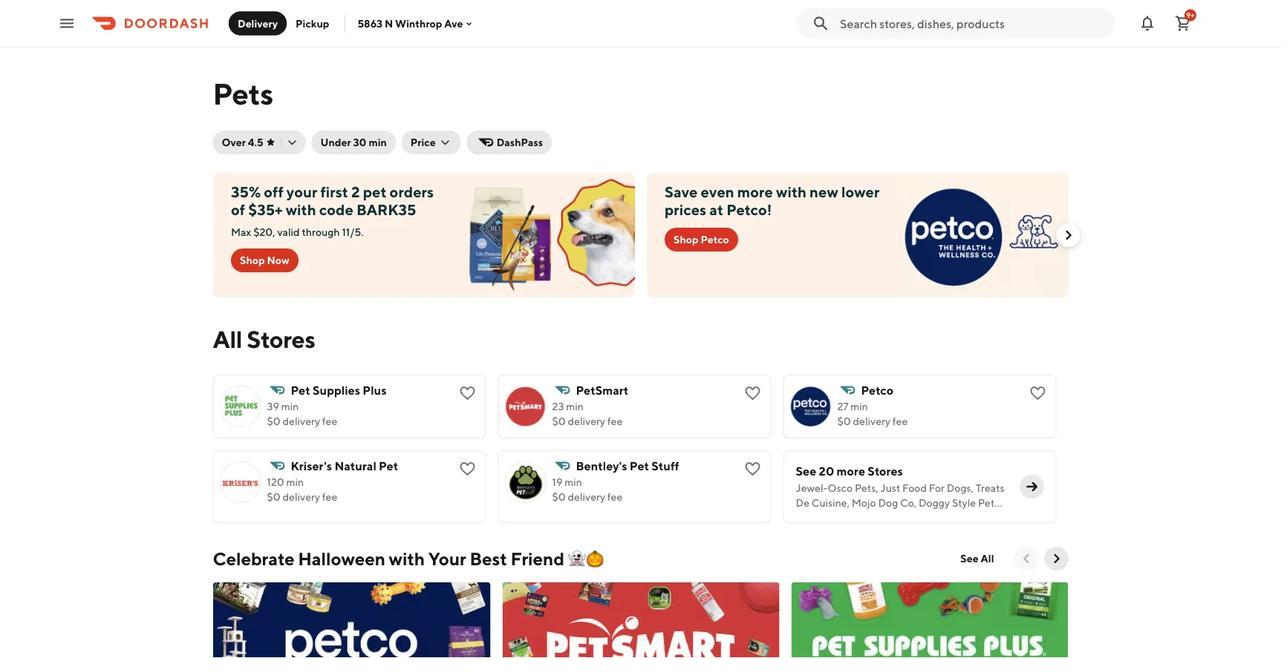 Task type: vqa. For each thing, say whether or not it's contained in the screenshot.


Task type: describe. For each thing, give the bounding box(es) containing it.
2 vertical spatial with
[[389, 549, 425, 570]]

delivery for bentley's pet stuff
[[568, 491, 605, 504]]

mojo
[[852, 497, 876, 510]]

see all
[[961, 553, 994, 565]]

with inside save even more with new lower prices at petco!
[[776, 183, 806, 201]]

2
[[351, 183, 360, 201]]

see 20 more stores jewel-osco pets, just food for dogs, treats de cuisine, mojo dog co, doggy style pet shop, bow wow barkery, pupstars pet care, vetted pet health, aldi, dollar general
[[796, 465, 1005, 539]]

under 30 min
[[321, 136, 387, 149]]

click to add this store to your saved list image for kriser's natural pet
[[459, 461, 477, 478]]

plus
[[363, 384, 387, 398]]

20
[[819, 465, 834, 479]]

shop now
[[240, 254, 289, 267]]

click to add this store to your saved list image for petco
[[1029, 385, 1047, 403]]

more for stores
[[837, 465, 865, 479]]

bentley's
[[576, 459, 627, 474]]

lower
[[841, 183, 879, 201]]

over 4.5 button
[[213, 131, 306, 155]]

$20,
[[253, 226, 275, 238]]

120 min $0 delivery fee
[[267, 477, 337, 504]]

over
[[222, 136, 246, 149]]

n
[[385, 17, 393, 30]]

dollar
[[915, 527, 944, 539]]

shop for shop now
[[240, 254, 265, 267]]

$0 for kriser's natural pet
[[267, 491, 281, 504]]

orders
[[389, 183, 434, 201]]

price
[[411, 136, 436, 149]]

see for all
[[961, 553, 979, 565]]

general
[[946, 527, 984, 539]]

$0 for petsmart
[[552, 416, 566, 428]]

pet right natural at bottom
[[379, 459, 398, 474]]

just
[[881, 482, 900, 495]]

kriser's
[[291, 459, 332, 474]]

shop now button
[[231, 249, 298, 273]]

notification bell image
[[1139, 14, 1157, 32]]

friend
[[511, 549, 564, 570]]

23 min $0 delivery fee
[[552, 401, 623, 428]]

all stores
[[213, 325, 315, 353]]

pickup button
[[287, 12, 338, 35]]

9+ button
[[1168, 9, 1198, 38]]

fee for petco
[[893, 416, 908, 428]]

39
[[267, 401, 279, 413]]

under
[[321, 136, 351, 149]]

ave
[[444, 17, 463, 30]]

cuisine,
[[812, 497, 850, 510]]

petco inside button
[[701, 234, 729, 246]]

barkery,
[[875, 512, 913, 524]]

code
[[319, 201, 353, 219]]

$0 for petco
[[838, 416, 851, 428]]

petco!
[[726, 201, 772, 219]]

under 30 min button
[[312, 131, 396, 155]]

winthrop
[[395, 17, 442, 30]]

delivery button
[[229, 12, 287, 35]]

your
[[286, 183, 317, 201]]

next button of carousel image
[[1049, 552, 1064, 567]]

celebrate
[[213, 549, 295, 570]]

min for petsmart
[[566, 401, 584, 413]]

👻🎃
[[568, 549, 603, 570]]

delivery for pet supplies plus
[[283, 416, 320, 428]]

5863 n winthrop ave button
[[358, 17, 475, 30]]

at
[[709, 201, 723, 219]]

fee for pet supplies plus
[[322, 416, 337, 428]]

care,
[[979, 512, 1005, 524]]

price button
[[402, 131, 461, 155]]

pet left "stuff"
[[630, 459, 649, 474]]

natural
[[335, 459, 376, 474]]

fee for bentley's pet stuff
[[608, 491, 623, 504]]

jewel-
[[796, 482, 828, 495]]

treats
[[976, 482, 1005, 495]]

save even more with new lower prices at petco!
[[664, 183, 879, 219]]

35% off your first 2 pet orders of $35+ with code bark35 max $20, valid through 11/5.
[[231, 183, 434, 238]]

of
[[231, 201, 245, 219]]

next button of carousel image
[[1061, 228, 1076, 243]]

supplies
[[313, 384, 360, 398]]

0 horizontal spatial all
[[213, 325, 242, 353]]

previous button of carousel image
[[1020, 552, 1034, 567]]

1 items, open order cart image
[[1174, 14, 1192, 32]]

dog
[[878, 497, 898, 510]]

$0 for pet supplies plus
[[267, 416, 281, 428]]

vetted
[[796, 527, 828, 539]]

save
[[664, 183, 698, 201]]

max
[[231, 226, 251, 238]]

0 vertical spatial stores
[[247, 325, 315, 353]]

19
[[552, 477, 563, 489]]

pets
[[213, 76, 273, 111]]

1 vertical spatial all
[[981, 553, 994, 565]]

min for pet supplies plus
[[281, 401, 299, 413]]

39 min $0 delivery fee
[[267, 401, 337, 428]]

min for bentley's pet stuff
[[565, 477, 582, 489]]

food
[[903, 482, 927, 495]]

best
[[470, 549, 507, 570]]

35%
[[231, 183, 261, 201]]

pet down "bow"
[[831, 527, 847, 539]]

shop petco
[[673, 234, 729, 246]]



Task type: locate. For each thing, give the bounding box(es) containing it.
min for petco
[[851, 401, 868, 413]]

4.5
[[248, 136, 263, 149]]

shop inside shop now button
[[240, 254, 265, 267]]

see inside see 20 more stores jewel-osco pets, just food for dogs, treats de cuisine, mojo dog co, doggy style pet shop, bow wow barkery, pupstars pet care, vetted pet health, aldi, dollar general
[[796, 465, 817, 479]]

celebrate halloween with your best friend  👻🎃 link
[[213, 547, 603, 571]]

pet
[[291, 384, 310, 398], [379, 459, 398, 474], [630, 459, 649, 474], [978, 497, 995, 510], [961, 512, 977, 524], [831, 527, 847, 539]]

fee inside 120 min $0 delivery fee
[[322, 491, 337, 504]]

fee down petsmart
[[608, 416, 623, 428]]

your
[[428, 549, 466, 570]]

see up jewel-
[[796, 465, 817, 479]]

1 horizontal spatial see
[[961, 553, 979, 565]]

celebrate halloween with your best friend  👻🎃
[[213, 549, 603, 570]]

0 horizontal spatial shop
[[240, 254, 265, 267]]

health,
[[849, 527, 884, 539]]

min right 27
[[851, 401, 868, 413]]

11/5.
[[342, 226, 363, 238]]

$0 down 27
[[838, 416, 851, 428]]

see
[[796, 465, 817, 479], [961, 553, 979, 565]]

min right 23
[[566, 401, 584, 413]]

2 horizontal spatial click to add this store to your saved list image
[[1029, 385, 1047, 403]]

fee inside 23 min $0 delivery fee
[[608, 416, 623, 428]]

pupstars
[[915, 512, 959, 524]]

delivery down petsmart
[[568, 416, 605, 428]]

delivery down 'bentley's'
[[568, 491, 605, 504]]

shop inside shop petco button
[[673, 234, 698, 246]]

Store search: begin typing to search for stores available on DoorDash text field
[[840, 15, 1106, 32]]

new
[[809, 183, 838, 201]]

petco up 27 min $0 delivery fee
[[861, 384, 894, 398]]

1 horizontal spatial with
[[389, 549, 425, 570]]

shop
[[673, 234, 698, 246], [240, 254, 265, 267]]

1 vertical spatial more
[[837, 465, 865, 479]]

1 vertical spatial stores
[[868, 465, 903, 479]]

1 vertical spatial shop
[[240, 254, 265, 267]]

1 horizontal spatial petco
[[861, 384, 894, 398]]

fee inside 19 min $0 delivery fee
[[608, 491, 623, 504]]

1 horizontal spatial shop
[[673, 234, 698, 246]]

shop left now
[[240, 254, 265, 267]]

0 horizontal spatial see
[[796, 465, 817, 479]]

0 horizontal spatial stores
[[247, 325, 315, 353]]

0 horizontal spatial more
[[737, 183, 773, 201]]

9+
[[1187, 11, 1195, 19]]

27 min $0 delivery fee
[[838, 401, 908, 428]]

stores
[[247, 325, 315, 353], [868, 465, 903, 479]]

for
[[929, 482, 945, 495]]

dashpass
[[497, 136, 543, 149]]

$0 inside 120 min $0 delivery fee
[[267, 491, 281, 504]]

with left your
[[389, 549, 425, 570]]

min inside 39 min $0 delivery fee
[[281, 401, 299, 413]]

doggy
[[919, 497, 950, 510]]

bow
[[825, 512, 846, 524]]

aldi,
[[886, 527, 913, 539]]

petsmart
[[576, 384, 629, 398]]

0 horizontal spatial petco
[[701, 234, 729, 246]]

fee inside 27 min $0 delivery fee
[[893, 416, 908, 428]]

$0 down 120
[[267, 491, 281, 504]]

delivery up pets,
[[853, 416, 891, 428]]

delivery for petco
[[853, 416, 891, 428]]

stores up 39
[[247, 325, 315, 353]]

delivery up kriser's
[[283, 416, 320, 428]]

valid
[[277, 226, 299, 238]]

1 vertical spatial petco
[[861, 384, 894, 398]]

1 vertical spatial with
[[285, 201, 316, 219]]

style
[[952, 497, 976, 510]]

see down general
[[961, 553, 979, 565]]

0 vertical spatial with
[[776, 183, 806, 201]]

$0 inside 39 min $0 delivery fee
[[267, 416, 281, 428]]

fee inside 39 min $0 delivery fee
[[322, 416, 337, 428]]

min for kriser's natural pet
[[286, 477, 304, 489]]

delivery inside 23 min $0 delivery fee
[[568, 416, 605, 428]]

fee up just
[[893, 416, 908, 428]]

open menu image
[[58, 14, 76, 32]]

min right '30'
[[369, 136, 387, 149]]

5863 n winthrop ave
[[358, 17, 463, 30]]

more inside see 20 more stores jewel-osco pets, just food for dogs, treats de cuisine, mojo dog co, doggy style pet shop, bow wow barkery, pupstars pet care, vetted pet health, aldi, dollar general
[[837, 465, 865, 479]]

dogs,
[[947, 482, 974, 495]]

$0 inside 27 min $0 delivery fee
[[838, 416, 851, 428]]

1 vertical spatial see
[[961, 553, 979, 565]]

27
[[838, 401, 849, 413]]

click to add this store to your saved list image
[[459, 385, 477, 403], [1029, 385, 1047, 403], [744, 461, 762, 478]]

delivery for kriser's natural pet
[[283, 491, 320, 504]]

0 horizontal spatial click to add this store to your saved list image
[[459, 461, 477, 478]]

1 horizontal spatial more
[[837, 465, 865, 479]]

23
[[552, 401, 564, 413]]

$0
[[267, 416, 281, 428], [552, 416, 566, 428], [838, 416, 851, 428], [267, 491, 281, 504], [552, 491, 566, 504]]

min right 120
[[286, 477, 304, 489]]

over 4.5
[[222, 136, 263, 149]]

pickup
[[296, 17, 329, 29]]

0 vertical spatial all
[[213, 325, 242, 353]]

see all link
[[952, 547, 1003, 571]]

petco
[[701, 234, 729, 246], [861, 384, 894, 398]]

shop down prices
[[673, 234, 698, 246]]

5863
[[358, 17, 383, 30]]

click to add this store to your saved list image for bentley's pet stuff
[[744, 461, 762, 478]]

bark35
[[356, 201, 416, 219]]

pet
[[363, 183, 386, 201]]

see all image
[[1025, 480, 1040, 495]]

$0 inside 23 min $0 delivery fee
[[552, 416, 566, 428]]

min right 19
[[565, 477, 582, 489]]

wow
[[848, 512, 873, 524]]

delivery inside 19 min $0 delivery fee
[[568, 491, 605, 504]]

with left new
[[776, 183, 806, 201]]

fee
[[322, 416, 337, 428], [608, 416, 623, 428], [893, 416, 908, 428], [322, 491, 337, 504], [608, 491, 623, 504]]

delivery down 120
[[283, 491, 320, 504]]

1 horizontal spatial all
[[981, 553, 994, 565]]

min inside 27 min $0 delivery fee
[[851, 401, 868, 413]]

more inside save even more with new lower prices at petco!
[[737, 183, 773, 201]]

2 horizontal spatial with
[[776, 183, 806, 201]]

petco down at
[[701, 234, 729, 246]]

click to add this store to your saved list image for pet supplies plus
[[459, 385, 477, 403]]

shop petco button
[[664, 228, 738, 252]]

$35+
[[248, 201, 282, 219]]

min
[[369, 136, 387, 149], [281, 401, 299, 413], [566, 401, 584, 413], [851, 401, 868, 413], [286, 477, 304, 489], [565, 477, 582, 489]]

fee down bentley's pet stuff
[[608, 491, 623, 504]]

0 horizontal spatial with
[[285, 201, 316, 219]]

delivery inside 27 min $0 delivery fee
[[853, 416, 891, 428]]

$0 down 23
[[552, 416, 566, 428]]

0 vertical spatial click to add this store to your saved list image
[[744, 385, 762, 403]]

first
[[320, 183, 348, 201]]

19 min $0 delivery fee
[[552, 477, 623, 504]]

min inside 23 min $0 delivery fee
[[566, 401, 584, 413]]

delivery for petsmart
[[568, 416, 605, 428]]

min inside button
[[369, 136, 387, 149]]

through
[[302, 226, 340, 238]]

$0 down 19
[[552, 491, 566, 504]]

min inside 19 min $0 delivery fee
[[565, 477, 582, 489]]

stores inside see 20 more stores jewel-osco pets, just food for dogs, treats de cuisine, mojo dog co, doggy style pet shop, bow wow barkery, pupstars pet care, vetted pet health, aldi, dollar general
[[868, 465, 903, 479]]

now
[[267, 254, 289, 267]]

stuff
[[652, 459, 679, 474]]

delivery
[[283, 416, 320, 428], [568, 416, 605, 428], [853, 416, 891, 428], [283, 491, 320, 504], [568, 491, 605, 504]]

osco
[[828, 482, 853, 495]]

more up osco
[[837, 465, 865, 479]]

halloween
[[298, 549, 385, 570]]

1 horizontal spatial click to add this store to your saved list image
[[744, 385, 762, 403]]

pet up general
[[961, 512, 977, 524]]

0 vertical spatial petco
[[701, 234, 729, 246]]

with inside 35% off your first 2 pet orders of $35+ with code bark35 max $20, valid through 11/5.
[[285, 201, 316, 219]]

co,
[[900, 497, 917, 510]]

$0 for bentley's pet stuff
[[552, 491, 566, 504]]

de
[[796, 497, 810, 510]]

delivery inside 120 min $0 delivery fee
[[283, 491, 320, 504]]

click to add this store to your saved list image
[[744, 385, 762, 403], [459, 461, 477, 478]]

fee for petsmart
[[608, 416, 623, 428]]

pet up 39 min $0 delivery fee
[[291, 384, 310, 398]]

see for 20
[[796, 465, 817, 479]]

0 vertical spatial more
[[737, 183, 773, 201]]

1 vertical spatial click to add this store to your saved list image
[[459, 461, 477, 478]]

0 vertical spatial shop
[[673, 234, 698, 246]]

fee for kriser's natural pet
[[322, 491, 337, 504]]

30
[[353, 136, 367, 149]]

$0 down 39
[[267, 416, 281, 428]]

pet supplies plus
[[291, 384, 387, 398]]

1 horizontal spatial click to add this store to your saved list image
[[744, 461, 762, 478]]

stores up just
[[868, 465, 903, 479]]

click to add this store to your saved list image for petsmart
[[744, 385, 762, 403]]

shop,
[[796, 512, 823, 524]]

even
[[701, 183, 734, 201]]

dashpass button
[[467, 131, 552, 155]]

more
[[737, 183, 773, 201], [837, 465, 865, 479]]

$0 inside 19 min $0 delivery fee
[[552, 491, 566, 504]]

0 vertical spatial see
[[796, 465, 817, 479]]

off
[[264, 183, 283, 201]]

0 horizontal spatial click to add this store to your saved list image
[[459, 385, 477, 403]]

shop for shop petco
[[673, 234, 698, 246]]

delivery inside 39 min $0 delivery fee
[[283, 416, 320, 428]]

pets,
[[855, 482, 879, 495]]

min inside 120 min $0 delivery fee
[[286, 477, 304, 489]]

120
[[267, 477, 284, 489]]

min right 39
[[281, 401, 299, 413]]

fee down "supplies"
[[322, 416, 337, 428]]

more for with
[[737, 183, 773, 201]]

fee down kriser's natural pet
[[322, 491, 337, 504]]

kriser's natural pet
[[291, 459, 398, 474]]

more up petco!
[[737, 183, 773, 201]]

1 horizontal spatial stores
[[868, 465, 903, 479]]

bentley's pet stuff
[[576, 459, 679, 474]]

with down your at the left
[[285, 201, 316, 219]]

pet down treats on the bottom right of page
[[978, 497, 995, 510]]



